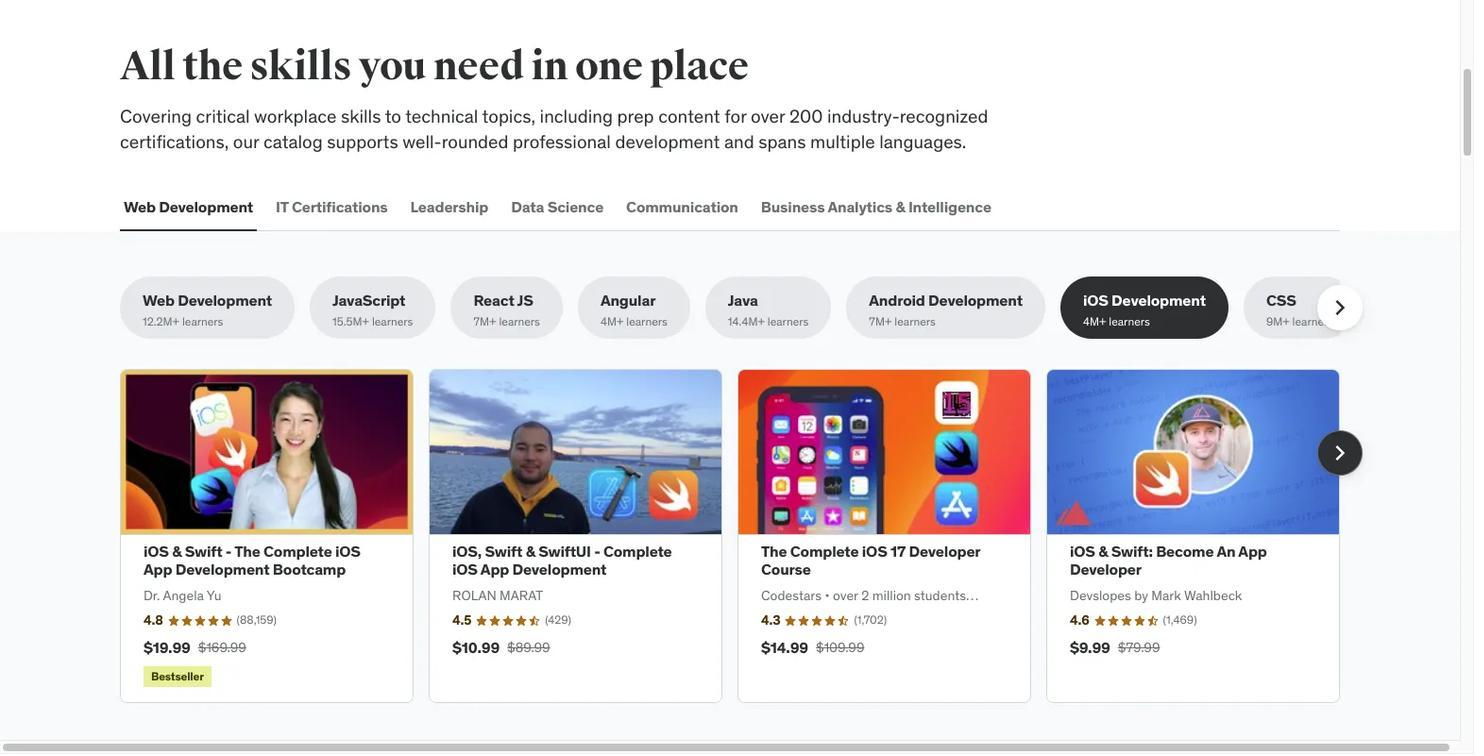 Task type: describe. For each thing, give the bounding box(es) containing it.
professional
[[513, 130, 611, 153]]

development
[[615, 130, 720, 153]]

web development button
[[120, 185, 257, 230]]

ios & swift: become an app developer link
[[1070, 542, 1267, 579]]

14.4m+
[[728, 314, 765, 328]]

java 14.4m+ learners
[[728, 291, 809, 328]]

learners inside react js 7m+ learners
[[499, 314, 540, 328]]

topic filters element
[[120, 277, 1363, 339]]

you
[[359, 43, 426, 91]]

learners inside android development 7m+ learners
[[895, 314, 936, 328]]

it certifications button
[[272, 185, 392, 230]]

ios, swift & swiftui - complete ios app development link
[[452, 542, 672, 579]]

science
[[548, 197, 604, 216]]

ios inside the complete ios 17 developer course
[[862, 542, 888, 561]]

leadership
[[410, 197, 489, 216]]

4m+ inside angular 4m+ learners
[[601, 314, 624, 328]]

& inside the ios & swift - the complete ios app development bootcamp
[[172, 542, 182, 561]]

covering critical workplace skills to technical topics, including prep content for over 200 industry-recognized certifications, our catalog supports well-rounded professional development and spans multiple languages.
[[120, 105, 988, 153]]

development for ios development 4m+ learners
[[1112, 291, 1206, 310]]

& inside ios, swift & swiftui - complete ios app development
[[526, 542, 535, 561]]

app for ios & swift - the complete ios app development bootcamp
[[144, 560, 172, 579]]

all
[[120, 43, 175, 91]]

css 9m+ learners
[[1267, 291, 1334, 328]]

0 vertical spatial skills
[[250, 43, 352, 91]]

next image for 'topic filters' element
[[1325, 293, 1355, 323]]

development for android development 7m+ learners
[[929, 291, 1023, 310]]

learners inside java 14.4m+ learners
[[768, 314, 809, 328]]

android development 7m+ learners
[[869, 291, 1023, 328]]

for
[[725, 105, 747, 128]]

covering
[[120, 105, 192, 128]]

react
[[474, 291, 514, 310]]

js
[[517, 291, 533, 310]]

it
[[276, 197, 289, 216]]

ios inside ios, swift & swiftui - complete ios app development
[[452, 560, 478, 579]]

topics,
[[482, 105, 536, 128]]

recognized
[[900, 105, 988, 128]]

learners inside css 9m+ learners
[[1293, 314, 1334, 328]]

languages.
[[880, 130, 967, 153]]

over
[[751, 105, 785, 128]]

bootcamp
[[273, 560, 346, 579]]

web for web development
[[124, 197, 156, 216]]

our
[[233, 130, 259, 153]]

one
[[575, 43, 643, 91]]

data science
[[511, 197, 604, 216]]

learners inside the ios development 4m+ learners
[[1109, 314, 1150, 328]]

prep
[[617, 105, 654, 128]]

ios,
[[452, 542, 482, 561]]

certifications
[[292, 197, 388, 216]]

development for web development
[[159, 197, 253, 216]]

swiftui
[[539, 542, 591, 561]]

communication
[[626, 197, 738, 216]]

the complete ios 17 developer course
[[761, 542, 981, 579]]

including
[[540, 105, 613, 128]]

react js 7m+ learners
[[474, 291, 540, 328]]

next image for carousel element
[[1325, 438, 1355, 468]]

web development 12.2m+ learners
[[143, 291, 272, 328]]

css
[[1267, 291, 1297, 310]]

ios & swift - the complete ios app development bootcamp link
[[144, 542, 361, 579]]

the complete ios 17 developer course link
[[761, 542, 981, 579]]

technical
[[405, 105, 478, 128]]

an
[[1217, 542, 1236, 561]]

& inside button
[[896, 197, 905, 216]]

business analytics & intelligence
[[761, 197, 992, 216]]

multiple
[[810, 130, 875, 153]]

communication button
[[623, 185, 742, 230]]

supports
[[327, 130, 398, 153]]

ios & swift - the complete ios app development bootcamp
[[144, 542, 361, 579]]

learners inside angular 4m+ learners
[[627, 314, 668, 328]]

- inside the ios & swift - the complete ios app development bootcamp
[[226, 542, 232, 561]]

catalog
[[264, 130, 323, 153]]



Task type: vqa. For each thing, say whether or not it's contained in the screenshot.


Task type: locate. For each thing, give the bounding box(es) containing it.
android
[[869, 291, 925, 310]]

development inside android development 7m+ learners
[[929, 291, 1023, 310]]

1 complete from the left
[[264, 542, 332, 561]]

web development
[[124, 197, 253, 216]]

7m+ down android
[[869, 314, 892, 328]]

javascript
[[333, 291, 406, 310]]

1 horizontal spatial 4m+
[[1083, 314, 1106, 328]]

workplace
[[254, 105, 337, 128]]

ios inside the ios development 4m+ learners
[[1083, 291, 1109, 310]]

2 4m+ from the left
[[1083, 314, 1106, 328]]

ios
[[1083, 291, 1109, 310], [144, 542, 169, 561], [335, 542, 361, 561], [862, 542, 888, 561], [1070, 542, 1096, 561], [452, 560, 478, 579]]

and
[[724, 130, 754, 153]]

learners
[[182, 314, 223, 328], [372, 314, 413, 328], [499, 314, 540, 328], [627, 314, 668, 328], [768, 314, 809, 328], [895, 314, 936, 328], [1109, 314, 1150, 328], [1293, 314, 1334, 328]]

intelligence
[[909, 197, 992, 216]]

analytics
[[828, 197, 893, 216]]

7m+ down react
[[474, 314, 496, 328]]

next image inside carousel element
[[1325, 438, 1355, 468]]

need
[[434, 43, 524, 91]]

web up 12.2m+
[[143, 291, 175, 310]]

6 learners from the left
[[895, 314, 936, 328]]

industry-
[[827, 105, 900, 128]]

leadership button
[[407, 185, 492, 230]]

javascript 15.5m+ learners
[[333, 291, 413, 328]]

learners inside web development 12.2m+ learners
[[182, 314, 223, 328]]

skills inside the covering critical workplace skills to technical topics, including prep content for over 200 industry-recognized certifications, our catalog supports well-rounded professional development and spans multiple languages.
[[341, 105, 381, 128]]

2 complete from the left
[[603, 542, 672, 561]]

1 horizontal spatial 7m+
[[869, 314, 892, 328]]

skills up supports
[[341, 105, 381, 128]]

content
[[659, 105, 720, 128]]

1 vertical spatial skills
[[341, 105, 381, 128]]

1 next image from the top
[[1325, 293, 1355, 323]]

1 vertical spatial next image
[[1325, 438, 1355, 468]]

development inside the ios development 4m+ learners
[[1112, 291, 1206, 310]]

1 horizontal spatial swift
[[485, 542, 523, 561]]

7m+ inside react js 7m+ learners
[[474, 314, 496, 328]]

in
[[531, 43, 568, 91]]

-
[[226, 542, 232, 561], [594, 542, 600, 561]]

4 learners from the left
[[627, 314, 668, 328]]

skills up workplace
[[250, 43, 352, 91]]

2 - from the left
[[594, 542, 600, 561]]

developer right "17"
[[909, 542, 981, 561]]

4m+ inside the ios development 4m+ learners
[[1083, 314, 1106, 328]]

well-
[[403, 130, 442, 153]]

app
[[1239, 542, 1267, 561], [144, 560, 172, 579], [481, 560, 509, 579]]

1 vertical spatial web
[[143, 291, 175, 310]]

ios & swift: become an app developer
[[1070, 542, 1267, 579]]

1 horizontal spatial the
[[761, 542, 787, 561]]

1 4m+ from the left
[[601, 314, 624, 328]]

web down certifications,
[[124, 197, 156, 216]]

2 7m+ from the left
[[869, 314, 892, 328]]

web inside web development 12.2m+ learners
[[143, 291, 175, 310]]

angular
[[601, 291, 656, 310]]

7m+ inside android development 7m+ learners
[[869, 314, 892, 328]]

1 horizontal spatial complete
[[603, 542, 672, 561]]

business analytics & intelligence button
[[757, 185, 995, 230]]

swift inside the ios & swift - the complete ios app development bootcamp
[[185, 542, 222, 561]]

1 horizontal spatial developer
[[1070, 560, 1142, 579]]

ios, swift & swiftui - complete ios app development
[[452, 542, 672, 579]]

0 horizontal spatial app
[[144, 560, 172, 579]]

developer inside ios & swift: become an app developer
[[1070, 560, 1142, 579]]

place
[[650, 43, 749, 91]]

next image inside 'topic filters' element
[[1325, 293, 1355, 323]]

ios development 4m+ learners
[[1083, 291, 1206, 328]]

development inside ios, swift & swiftui - complete ios app development
[[512, 560, 607, 579]]

development
[[159, 197, 253, 216], [178, 291, 272, 310], [929, 291, 1023, 310], [1112, 291, 1206, 310], [175, 560, 270, 579], [512, 560, 607, 579]]

1 the from the left
[[234, 542, 260, 561]]

development inside button
[[159, 197, 253, 216]]

the
[[234, 542, 260, 561], [761, 542, 787, 561]]

web
[[124, 197, 156, 216], [143, 291, 175, 310]]

developer left become
[[1070, 560, 1142, 579]]

1 - from the left
[[226, 542, 232, 561]]

complete for -
[[603, 542, 672, 561]]

complete inside the ios & swift - the complete ios app development bootcamp
[[264, 542, 332, 561]]

7m+ for android development
[[869, 314, 892, 328]]

rounded
[[442, 130, 509, 153]]

development inside the ios & swift - the complete ios app development bootcamp
[[175, 560, 270, 579]]

0 horizontal spatial 7m+
[[474, 314, 496, 328]]

2 horizontal spatial app
[[1239, 542, 1267, 561]]

0 vertical spatial web
[[124, 197, 156, 216]]

2 horizontal spatial complete
[[790, 542, 859, 561]]

9m+
[[1267, 314, 1290, 328]]

- left bootcamp on the left bottom of the page
[[226, 542, 232, 561]]

7 learners from the left
[[1109, 314, 1150, 328]]

2 next image from the top
[[1325, 438, 1355, 468]]

&
[[896, 197, 905, 216], [172, 542, 182, 561], [526, 542, 535, 561], [1099, 542, 1108, 561]]

2 swift from the left
[[485, 542, 523, 561]]

0 horizontal spatial complete
[[264, 542, 332, 561]]

spans
[[759, 130, 806, 153]]

app inside ios, swift & swiftui - complete ios app development
[[481, 560, 509, 579]]

business
[[761, 197, 825, 216]]

- right swiftui
[[594, 542, 600, 561]]

critical
[[196, 105, 250, 128]]

1 learners from the left
[[182, 314, 223, 328]]

0 vertical spatial next image
[[1325, 293, 1355, 323]]

development for web development 12.2m+ learners
[[178, 291, 272, 310]]

200
[[790, 105, 823, 128]]

1 horizontal spatial app
[[481, 560, 509, 579]]

web for web development 12.2m+ learners
[[143, 291, 175, 310]]

4m+
[[601, 314, 624, 328], [1083, 314, 1106, 328]]

1 7m+ from the left
[[474, 314, 496, 328]]

3 learners from the left
[[499, 314, 540, 328]]

certifications,
[[120, 130, 229, 153]]

- inside ios, swift & swiftui - complete ios app development
[[594, 542, 600, 561]]

complete for the
[[264, 542, 332, 561]]

data science button
[[507, 185, 607, 230]]

the
[[182, 43, 243, 91]]

5 learners from the left
[[768, 314, 809, 328]]

2 the from the left
[[761, 542, 787, 561]]

0 horizontal spatial 4m+
[[601, 314, 624, 328]]

app inside ios & swift: become an app developer
[[1239, 542, 1267, 561]]

the inside the ios & swift - the complete ios app development bootcamp
[[234, 542, 260, 561]]

developer
[[909, 542, 981, 561], [1070, 560, 1142, 579]]

course
[[761, 560, 811, 579]]

0 horizontal spatial -
[[226, 542, 232, 561]]

0 horizontal spatial developer
[[909, 542, 981, 561]]

web inside web development button
[[124, 197, 156, 216]]

next image
[[1325, 293, 1355, 323], [1325, 438, 1355, 468]]

1 horizontal spatial -
[[594, 542, 600, 561]]

3 complete from the left
[[790, 542, 859, 561]]

12.2m+
[[143, 314, 179, 328]]

1 swift from the left
[[185, 542, 222, 561]]

app inside the ios & swift - the complete ios app development bootcamp
[[144, 560, 172, 579]]

7m+
[[474, 314, 496, 328], [869, 314, 892, 328]]

become
[[1156, 542, 1214, 561]]

skills
[[250, 43, 352, 91], [341, 105, 381, 128]]

complete
[[264, 542, 332, 561], [603, 542, 672, 561], [790, 542, 859, 561]]

data
[[511, 197, 544, 216]]

angular 4m+ learners
[[601, 291, 668, 328]]

7m+ for react js
[[474, 314, 496, 328]]

development inside web development 12.2m+ learners
[[178, 291, 272, 310]]

& inside ios & swift: become an app developer
[[1099, 542, 1108, 561]]

it certifications
[[276, 197, 388, 216]]

complete inside the complete ios 17 developer course
[[790, 542, 859, 561]]

17
[[891, 542, 906, 561]]

swift
[[185, 542, 222, 561], [485, 542, 523, 561]]

ios inside ios & swift: become an app developer
[[1070, 542, 1096, 561]]

8 learners from the left
[[1293, 314, 1334, 328]]

app for ios, swift & swiftui - complete ios app development
[[481, 560, 509, 579]]

complete inside ios, swift & swiftui - complete ios app development
[[603, 542, 672, 561]]

java
[[728, 291, 758, 310]]

developer inside the complete ios 17 developer course
[[909, 542, 981, 561]]

0 horizontal spatial the
[[234, 542, 260, 561]]

carousel element
[[120, 370, 1363, 704]]

15.5m+
[[333, 314, 369, 328]]

0 horizontal spatial swift
[[185, 542, 222, 561]]

to
[[385, 105, 401, 128]]

swift inside ios, swift & swiftui - complete ios app development
[[485, 542, 523, 561]]

all the skills you need in one place
[[120, 43, 749, 91]]

learners inside javascript 15.5m+ learners
[[372, 314, 413, 328]]

2 learners from the left
[[372, 314, 413, 328]]

the inside the complete ios 17 developer course
[[761, 542, 787, 561]]

swift:
[[1111, 542, 1153, 561]]



